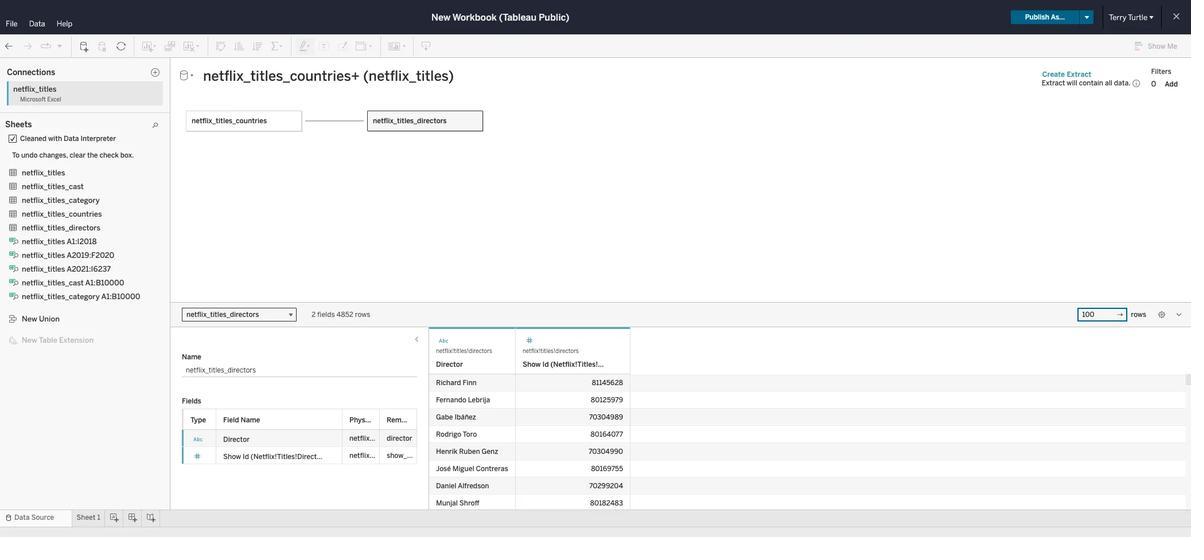 Task type: describe. For each thing, give the bounding box(es) containing it.
(generated) for latitude (generated)
[[58, 256, 96, 264]]

1 rows from the left
[[355, 311, 371, 319]]

1 horizontal spatial 1
[[262, 102, 269, 119]]

0 horizontal spatial replay animation image
[[40, 40, 52, 52]]

show me button
[[1130, 37, 1189, 55]]

totals image
[[270, 40, 284, 52]]

netflix_titles_countries (count)
[[34, 171, 134, 179]]

netflix!titles!directors for show
[[523, 349, 579, 355]]

1 vertical spatial extract
[[1043, 79, 1066, 87]]

undo image
[[3, 40, 15, 52]]

netflix_titles for netflix_titles
[[22, 169, 65, 177]]

measure for measure names
[[29, 243, 57, 251]]

richard finn
[[436, 380, 477, 388]]

row containing fernando lebrija
[[429, 392, 1187, 409]]

union
[[39, 315, 60, 324]]

director inside 'netflix!titles!directors director'
[[436, 361, 463, 369]]

duplicate image
[[164, 40, 176, 52]]

netflix_titles a2021:i6237
[[22, 265, 111, 274]]

grid containing director
[[429, 328, 1192, 538]]

4852
[[337, 311, 354, 319]]

id inside netflix!titles!directors show id (netflix!titles!directors)
[[543, 361, 549, 369]]

values
[[58, 280, 79, 288]]

show id (netflix!titles!directors) inside row
[[223, 454, 330, 462]]

(netflix!titles!directors) inside show id (netflix!titles!directors) row
[[251, 454, 330, 462]]

cleaned
[[20, 135, 47, 143]]

names
[[58, 243, 81, 251]]

size
[[163, 169, 176, 176]]

(tableau
[[499, 12, 537, 23]]

latitude (generated)
[[29, 256, 96, 264]]

netflix_titles_countries+
[[14, 78, 93, 86]]

show/hide cards image
[[388, 40, 407, 52]]

microsoft
[[20, 96, 46, 103]]

data source
[[14, 514, 54, 522]]

show inside netflix!titles!directors show id (netflix!titles!directors)
[[523, 361, 541, 369]]

sort descending image
[[252, 40, 264, 52]]

new union
[[22, 315, 60, 324]]

pause auto updates image
[[97, 40, 109, 52]]

netflix_titles_cast for netflix_titles_cast a1:b10000
[[22, 279, 84, 288]]

netflix!titles!directors for director
[[436, 349, 493, 355]]

contain
[[1080, 79, 1104, 87]]

netflix_titles_directors button
[[182, 308, 297, 322]]

1 vertical spatial sheet 1
[[77, 514, 100, 522]]

new data source image
[[79, 40, 90, 52]]

0
[[1152, 80, 1157, 88]]

(netflix!titles!directors) inside netflix!titles!directors show id (netflix!titles!directors)
[[551, 361, 631, 369]]

help
[[57, 20, 72, 28]]

1 horizontal spatial extract
[[1068, 70, 1092, 78]]

0 vertical spatial show id (netflix!titles!directors)
[[34, 212, 141, 220]]

me
[[1168, 42, 1178, 51]]

ibáñez
[[455, 414, 476, 422]]

director inside row
[[223, 436, 250, 444]]

netflix_titles_category a1:b10000
[[22, 293, 140, 301]]

a1:b10000 for netflix_titles_cast a1:b10000
[[85, 279, 124, 288]]

netflix_titles for netflix_titles a2019:f2020
[[22, 251, 65, 260]]

contreras
[[476, 466, 508, 474]]

munjal shroff
[[436, 500, 480, 508]]

add button
[[1160, 78, 1184, 90]]

a1:b10000 for netflix_titles_category a1:b10000
[[101, 293, 140, 301]]

data right with
[[64, 135, 79, 143]]

type
[[191, 417, 206, 425]]

publish
[[1026, 13, 1050, 21]]

80169755
[[591, 466, 624, 474]]

measure values
[[29, 280, 79, 288]]

longitude
[[29, 268, 61, 276]]

miguel
[[453, 466, 475, 474]]

row containing gabe ibáñez
[[429, 409, 1187, 427]]

a2021:i6237
[[67, 265, 111, 274]]

new for new table extension
[[22, 336, 37, 345]]

netflix_titles_countries+ (netflix_titles)
[[14, 78, 140, 86]]

netflix_titles_directors (count)
[[34, 226, 132, 234]]

(count) for netflix_titles_countries (count)
[[109, 171, 134, 179]]

gabe ibáñez
[[436, 414, 476, 422]]

fields
[[318, 311, 335, 319]]

data down undo image
[[7, 61, 24, 70]]

row containing rodrigo toro
[[429, 427, 1187, 444]]

2 horizontal spatial name
[[432, 417, 451, 425]]

all
[[1106, 79, 1113, 87]]

(generated) for longitude (generated)
[[63, 268, 101, 276]]

sort ascending image
[[234, 40, 245, 52]]

a2019:f2020
[[67, 251, 114, 260]]

remote field name
[[387, 417, 451, 425]]

pages
[[132, 61, 151, 69]]

1 horizontal spatial sheet 1
[[229, 102, 269, 119]]

row containing henrik ruben genz
[[429, 444, 1187, 461]]

data.
[[1115, 79, 1131, 87]]

netflix_titles microsoft excel
[[13, 85, 61, 103]]

with
[[48, 135, 62, 143]]

changes,
[[39, 152, 68, 160]]

cleaned with data interpreter
[[20, 135, 116, 143]]

netflix_titles for netflix_titles microsoft excel
[[13, 85, 57, 94]]

publish as...
[[1026, 13, 1066, 21]]

alfredson
[[458, 483, 489, 491]]

id inside row
[[243, 454, 249, 462]]

Search text field
[[3, 99, 78, 113]]

70304990
[[589, 448, 624, 456]]

analytics
[[53, 61, 85, 70]]

grid containing type
[[182, 409, 451, 502]]

workbook
[[453, 12, 497, 23]]

daniel
[[436, 483, 457, 491]]

new worksheet image
[[141, 40, 157, 52]]

netflix_titles_countries up to undo changes, clear the check box.
[[29, 134, 105, 142]]

80164077
[[591, 431, 624, 439]]

field name
[[223, 417, 260, 425]]

collapse image
[[105, 63, 112, 69]]

director
[[387, 435, 413, 443]]

clear sheet image
[[183, 40, 201, 52]]

0 horizontal spatial (netflix!titles!directors)
[[62, 212, 141, 220]]

extract will contain all data.
[[1043, 79, 1131, 87]]

show me
[[1149, 42, 1178, 51]]

80182483
[[591, 500, 624, 508]]

1 vertical spatial 1
[[97, 514, 100, 522]]

toro
[[463, 431, 477, 439]]



Task type: vqa. For each thing, say whether or not it's contained in the screenshot.


Task type: locate. For each thing, give the bounding box(es) containing it.
field right type
[[223, 417, 239, 425]]

country
[[34, 146, 61, 154]]

netflix_titles a1:i2018
[[22, 238, 97, 246]]

(netflix_titles)
[[94, 78, 140, 86]]

1 field from the left
[[223, 417, 239, 425]]

2 netflix_titles_category from the top
[[22, 293, 100, 301]]

(generated) up netflix_titles_cast a1:b10000
[[63, 268, 101, 276]]

1 measure from the top
[[29, 243, 57, 251]]

netflix_titles down show id
[[22, 169, 65, 177]]

sheet 1 down rows
[[229, 102, 269, 119]]

josé miguel contreras
[[436, 466, 508, 474]]

new up the download icon
[[432, 12, 451, 23]]

1 vertical spatial new
[[22, 315, 37, 324]]

replay animation image right redo icon in the left of the page
[[40, 40, 52, 52]]

box.
[[120, 152, 134, 160]]

row containing josé miguel contreras
[[429, 461, 1187, 478]]

measure for measure values
[[29, 280, 57, 288]]

0 horizontal spatial 1
[[97, 514, 100, 522]]

netflix_titles for netflix_titles a2021:i6237
[[22, 265, 65, 274]]

None text field
[[1078, 308, 1128, 322]]

create extract link
[[1043, 70, 1093, 79]]

netflix_titles_category down netflix_titles_countries (count)
[[22, 196, 100, 205]]

new for new union
[[22, 315, 37, 324]]

2 netflix_titles_cast from the top
[[22, 279, 84, 288]]

netflix_titles_category down measure values
[[22, 293, 100, 301]]

netflix_titles down latitude
[[22, 265, 65, 274]]

1 vertical spatial netflix_titles_cast
[[22, 279, 84, 288]]

netflix_titles_cast down show id
[[22, 183, 84, 191]]

refresh data source image
[[115, 40, 127, 52]]

rodrigo toro
[[436, 431, 477, 439]]

(count) up a2019:f2020
[[107, 226, 132, 234]]

81145628
[[592, 380, 624, 388]]

netflix_titles_directors
[[373, 117, 447, 125], [29, 188, 103, 196], [22, 224, 100, 233], [34, 226, 106, 234], [187, 311, 259, 319]]

show id (netflix!titles!directors) down "field name"
[[223, 454, 330, 462]]

finn
[[463, 380, 477, 388]]

terry
[[1110, 13, 1127, 22]]

measure down "longitude"
[[29, 280, 57, 288]]

0 horizontal spatial name
[[182, 354, 201, 362]]

None text field
[[199, 67, 1032, 85]]

1 horizontal spatial row group
[[429, 375, 1187, 538]]

netflix_titles_cast a1:b10000
[[22, 279, 124, 288]]

new down new union
[[22, 336, 37, 345]]

netflix_titles_directors inside popup button
[[187, 311, 259, 319]]

1 vertical spatial measure
[[29, 280, 57, 288]]

1 vertical spatial director
[[436, 361, 463, 369]]

field right remote
[[414, 417, 430, 425]]

will
[[1068, 79, 1078, 87]]

0 vertical spatial a1:b10000
[[85, 279, 124, 288]]

0 horizontal spatial sheet 1
[[77, 514, 100, 522]]

1 horizontal spatial replay animation image
[[56, 42, 63, 49]]

to undo changes, clear the check box.
[[12, 152, 134, 160]]

(count) for netflix_titles_directors (count)
[[107, 226, 132, 234]]

name up fields
[[182, 354, 201, 362]]

2 vertical spatial director
[[223, 436, 250, 444]]

name up rodrigo
[[432, 417, 451, 425]]

netflix_titles_cast down "longitude"
[[22, 279, 84, 288]]

0 vertical spatial 1
[[262, 102, 269, 119]]

genz
[[482, 448, 499, 456]]

sheet right source
[[77, 514, 96, 522]]

table for physical
[[378, 417, 396, 425]]

0 vertical spatial extract
[[1068, 70, 1092, 78]]

extract up will
[[1068, 70, 1092, 78]]

director
[[34, 200, 61, 208], [436, 361, 463, 369], [223, 436, 250, 444]]

0 horizontal spatial sheet
[[77, 514, 96, 522]]

tables
[[10, 120, 33, 129]]

0 horizontal spatial table
[[39, 336, 57, 345]]

2 netflix!titles!directors from the left
[[523, 349, 579, 355]]

2 measure from the top
[[29, 280, 57, 288]]

latitude
[[29, 256, 56, 264]]

field
[[223, 417, 239, 425], [414, 417, 430, 425]]

new left union
[[22, 315, 37, 324]]

0 vertical spatial table
[[39, 336, 57, 345]]

rodrigo
[[436, 431, 462, 439]]

fields
[[182, 398, 201, 406]]

row containing richard finn
[[429, 375, 1187, 392]]

0 horizontal spatial field
[[223, 417, 239, 425]]

data up redo icon in the left of the page
[[29, 20, 45, 28]]

0 horizontal spatial rows
[[355, 311, 371, 319]]

terry turtle
[[1110, 13, 1148, 22]]

0 vertical spatial (generated)
[[58, 256, 96, 264]]

1 horizontal spatial show id (netflix!titles!directors)
[[223, 454, 330, 462]]

fernando lebrija
[[436, 397, 490, 405]]

netflix_titles inside "netflix_titles microsoft excel"
[[13, 85, 57, 94]]

0 horizontal spatial row group
[[182, 431, 417, 465]]

1 horizontal spatial name
[[241, 417, 260, 425]]

replay animation image up analytics
[[56, 42, 63, 49]]

netflix!titles!directors
[[436, 349, 493, 355], [523, 349, 579, 355]]

1 horizontal spatial sheet
[[229, 102, 260, 119]]

highlight image
[[299, 40, 312, 52]]

josé
[[436, 466, 451, 474]]

add
[[1166, 80, 1179, 88]]

director down "field name"
[[223, 436, 250, 444]]

1 horizontal spatial rows
[[1132, 311, 1147, 319]]

1 horizontal spatial (netflix!titles!directors)
[[251, 454, 330, 462]]

name right type
[[241, 417, 260, 425]]

redo image
[[22, 40, 33, 52]]

1 horizontal spatial field
[[414, 417, 430, 425]]

replay animation image
[[40, 40, 52, 52], [56, 42, 63, 49]]

a1:i2018
[[67, 238, 97, 246]]

0 vertical spatial director
[[34, 200, 61, 208]]

0 horizontal spatial show id (netflix!titles!directors)
[[34, 212, 141, 220]]

create
[[1043, 70, 1066, 78]]

1 horizontal spatial table
[[378, 417, 396, 425]]

longitude (generated)
[[29, 268, 101, 276]]

data left source
[[14, 514, 30, 522]]

0 vertical spatial (netflix!titles!directors)
[[62, 212, 141, 220]]

sheet 1 right source
[[77, 514, 100, 522]]

1 down columns
[[262, 102, 269, 119]]

new
[[432, 12, 451, 23], [22, 315, 37, 324], [22, 336, 37, 345]]

netflix_titles up microsoft
[[13, 85, 57, 94]]

physical table
[[350, 417, 396, 425]]

0 horizontal spatial extract
[[1043, 79, 1066, 87]]

0 horizontal spatial netflix!titles!directors
[[436, 349, 493, 355]]

netflix_titles_cast for netflix_titles_cast
[[22, 183, 84, 191]]

measure
[[29, 243, 57, 251], [29, 280, 57, 288]]

director up netflix_titles a1:i2018
[[34, 200, 61, 208]]

connections
[[7, 67, 55, 77]]

source
[[31, 514, 54, 522]]

0 vertical spatial new
[[432, 12, 451, 23]]

the
[[87, 152, 98, 160]]

shroff
[[460, 500, 480, 508]]

check
[[100, 152, 119, 160]]

netflix_titles a2019:f2020
[[22, 251, 114, 260]]

show labels image
[[319, 40, 330, 52]]

measure names
[[29, 243, 81, 251]]

marks
[[132, 121, 152, 129]]

physical
[[350, 417, 377, 425]]

0 horizontal spatial director
[[34, 200, 61, 208]]

1 netflix_titles_category from the top
[[22, 196, 100, 205]]

table for new
[[39, 336, 57, 345]]

1 right source
[[97, 514, 100, 522]]

tooltip
[[159, 201, 179, 208]]

1 horizontal spatial netflix!titles!directors
[[523, 349, 579, 355]]

netflix_titles_countries down rows
[[192, 117, 267, 125]]

2 field from the left
[[414, 417, 430, 425]]

format workbook image
[[337, 40, 349, 52]]

data
[[29, 20, 45, 28], [7, 61, 24, 70], [64, 135, 79, 143], [14, 514, 30, 522]]

daniel alfredson
[[436, 483, 489, 491]]

netflix!titles!directors inside netflix!titles!directors show id (netflix!titles!directors)
[[523, 349, 579, 355]]

turtle
[[1129, 13, 1148, 22]]

netflix_titles_category for netflix_titles_category
[[22, 196, 100, 205]]

publish as... button
[[1012, 10, 1080, 24]]

filters
[[1152, 67, 1172, 76]]

show inside row
[[223, 454, 241, 462]]

sheet down rows
[[229, 102, 260, 119]]

row group containing director
[[182, 431, 417, 465]]

2 horizontal spatial (netflix!titles!directors)
[[551, 361, 631, 369]]

row
[[429, 375, 1187, 392], [429, 392, 1187, 409], [429, 409, 1187, 427], [429, 427, 1187, 444], [182, 431, 417, 448], [429, 444, 1187, 461], [429, 461, 1187, 478], [429, 478, 1187, 496], [429, 496, 1187, 513]]

row group
[[429, 375, 1187, 538], [182, 431, 417, 465]]

row containing munjal shroff
[[429, 496, 1187, 513]]

0 vertical spatial netflix_titles_cast
[[22, 183, 84, 191]]

row containing daniel alfredson
[[429, 478, 1187, 496]]

show id
[[34, 158, 60, 166]]

80125979
[[591, 397, 624, 405]]

1 vertical spatial (generated)
[[63, 268, 101, 276]]

excel
[[47, 96, 61, 103]]

show id (netflix!titles!directors) row
[[182, 448, 417, 465]]

sheet
[[229, 102, 260, 119], [77, 514, 96, 522]]

1 vertical spatial table
[[378, 417, 396, 425]]

henrik ruben genz
[[436, 448, 499, 456]]

row group containing richard finn
[[429, 375, 1187, 538]]

rows
[[238, 81, 255, 89]]

fit image
[[355, 40, 374, 52]]

2 rows from the left
[[1132, 311, 1147, 319]]

(generated) up netflix_titles a2021:i6237
[[58, 256, 96, 264]]

new workbook (tableau public)
[[432, 12, 570, 23]]

0 vertical spatial sheet
[[229, 102, 260, 119]]

netflix_titles_countries down to undo changes, clear the check box.
[[34, 171, 107, 179]]

as...
[[1052, 13, 1066, 21]]

(count) down box.
[[109, 171, 134, 179]]

columns
[[238, 61, 267, 69]]

table down union
[[39, 336, 57, 345]]

director up the richard
[[436, 361, 463, 369]]

netflix!titles!directors director
[[436, 349, 493, 369]]

1 horizontal spatial director
[[223, 436, 250, 444]]

netflix_titles_category for netflix_titles_category a1:b10000
[[22, 293, 100, 301]]

0 vertical spatial measure
[[29, 243, 57, 251]]

1 vertical spatial sheet
[[77, 514, 96, 522]]

munjal
[[436, 500, 458, 508]]

1 vertical spatial (count)
[[107, 226, 132, 234]]

1 vertical spatial show id (netflix!titles!directors)
[[223, 454, 330, 462]]

1 netflix!titles!directors from the left
[[436, 349, 493, 355]]

1 vertical spatial a1:b10000
[[101, 293, 140, 301]]

netflix_titles for netflix_titles a1:i2018
[[22, 238, 65, 246]]

download image
[[421, 40, 432, 52]]

table
[[39, 336, 57, 345], [378, 417, 396, 425]]

netflix_titles up latitude
[[22, 238, 65, 246]]

new for new workbook (tableau public)
[[432, 12, 451, 23]]

2 vertical spatial (netflix!titles!directors)
[[251, 454, 330, 462]]

netflix_titles down measure names at the top
[[22, 251, 65, 260]]

fernando
[[436, 397, 467, 405]]

extract down create
[[1043, 79, 1066, 87]]

row containing director
[[182, 431, 417, 448]]

extract
[[1068, 70, 1092, 78], [1043, 79, 1066, 87]]

remote
[[387, 417, 413, 425]]

0 vertical spatial sheet 1
[[229, 102, 269, 119]]

show inside button
[[1149, 42, 1167, 51]]

Name text field
[[182, 364, 417, 378]]

extension
[[59, 336, 94, 345]]

netflix!titles!directors show id (netflix!titles!directors)
[[523, 349, 631, 369]]

show
[[1149, 42, 1167, 51], [34, 158, 52, 166], [34, 212, 52, 220], [523, 361, 541, 369], [223, 454, 241, 462]]

clear
[[70, 152, 86, 160]]

1 vertical spatial netflix_titles_category
[[22, 293, 100, 301]]

show id (netflix!titles!directors) up netflix_titles_directors (count)
[[34, 212, 141, 220]]

2 horizontal spatial director
[[436, 361, 463, 369]]

swap rows and columns image
[[215, 40, 227, 52]]

grid
[[429, 328, 1192, 538], [182, 409, 451, 502]]

sheets
[[5, 120, 32, 130]]

netflix_titles_cast
[[22, 183, 84, 191], [22, 279, 84, 288]]

0 vertical spatial (count)
[[109, 171, 134, 179]]

undo
[[21, 152, 38, 160]]

(generated)
[[58, 256, 96, 264], [63, 268, 101, 276]]

70304989
[[589, 414, 624, 422]]

1 vertical spatial (netflix!titles!directors)
[[551, 361, 631, 369]]

0 vertical spatial netflix_titles_category
[[22, 196, 100, 205]]

gabe
[[436, 414, 453, 422]]

netflix_titles_countries up netflix_titles_directors (count)
[[22, 210, 102, 219]]

1 netflix_titles_cast from the top
[[22, 183, 84, 191]]

2 fields 4852 rows
[[312, 311, 371, 319]]

table up 'director'
[[378, 417, 396, 425]]

2 vertical spatial new
[[22, 336, 37, 345]]

(netflix!titles!directors)
[[62, 212, 141, 220], [551, 361, 631, 369], [251, 454, 330, 462]]

measure up latitude
[[29, 243, 57, 251]]



